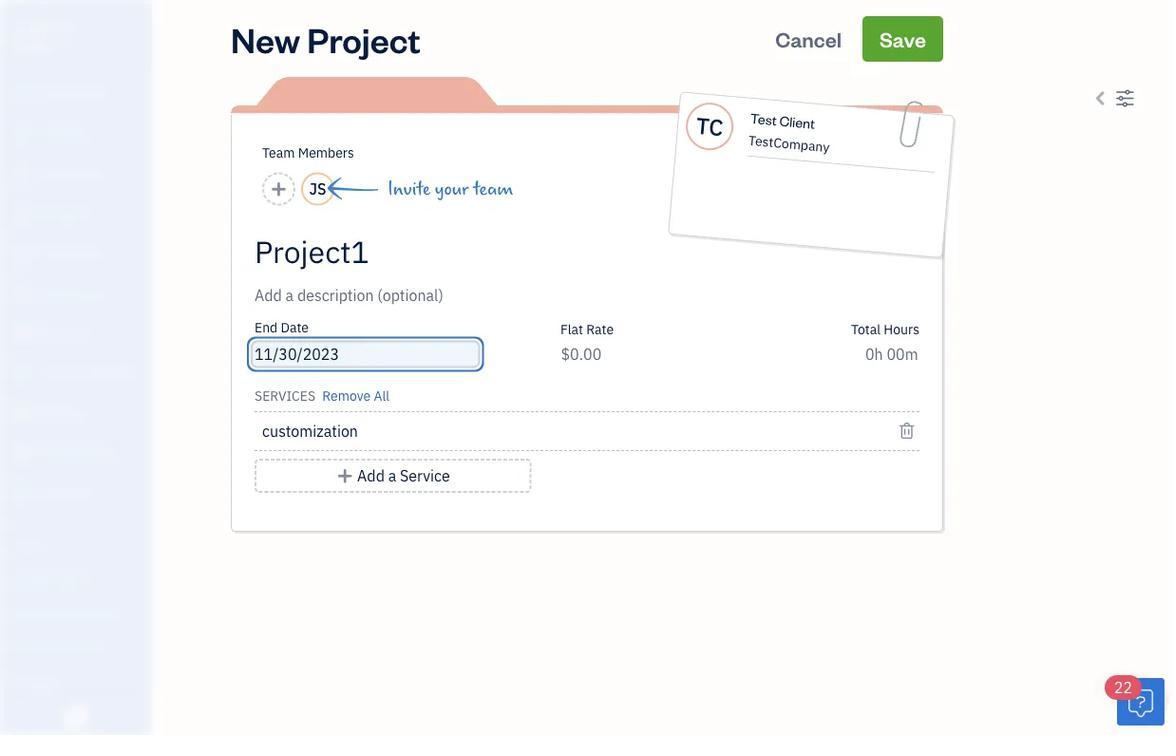 Task type: locate. For each thing, give the bounding box(es) containing it.
chevronleft image
[[1092, 86, 1112, 109]]

resource center badge image
[[1118, 679, 1165, 726]]

js
[[309, 179, 326, 199]]

company owner
[[15, 18, 74, 53]]

a
[[388, 466, 397, 486]]

0 vertical spatial members
[[298, 144, 354, 162]]

End date in  format text field
[[255, 345, 476, 364]]

project
[[307, 16, 421, 61]]

team inside main element
[[14, 571, 44, 586]]

company
[[15, 18, 74, 36]]

dashboard image
[[12, 85, 35, 104]]

0 vertical spatial services
[[255, 387, 316, 405]]

add team member image
[[270, 178, 288, 201]]

remove project service image
[[899, 420, 916, 443]]

1 vertical spatial team members
[[14, 571, 97, 586]]

services inside main element
[[69, 606, 115, 622]]

team members up 'js'
[[262, 144, 354, 162]]

remove
[[322, 387, 371, 405]]

remove all button
[[319, 381, 390, 408]]

1 horizontal spatial members
[[298, 144, 354, 162]]

members up 'js'
[[298, 144, 354, 162]]

1 horizontal spatial team members
[[262, 144, 354, 162]]

hours
[[884, 320, 920, 338]]

settings link
[[5, 668, 146, 701]]

testcompany
[[748, 131, 831, 156]]

team members inside main element
[[14, 571, 97, 586]]

connections
[[44, 641, 112, 657]]

your
[[435, 179, 469, 200]]

Amount (USD) text field
[[561, 345, 602, 364]]

1 vertical spatial team
[[14, 571, 44, 586]]

chart image
[[12, 444, 35, 463]]

services right "and"
[[69, 606, 115, 622]]

owner
[[15, 38, 53, 53]]

0 horizontal spatial members
[[47, 571, 97, 586]]

1 vertical spatial members
[[47, 571, 97, 586]]

team
[[473, 179, 513, 200]]

0 horizontal spatial services
[[69, 606, 115, 622]]

0 horizontal spatial team
[[14, 571, 44, 586]]

team up add team member image
[[262, 144, 295, 162]]

items
[[14, 606, 44, 622]]

22
[[1115, 678, 1133, 698]]

members
[[298, 144, 354, 162], [47, 571, 97, 586]]

timer image
[[12, 364, 35, 383]]

end
[[255, 319, 278, 336]]

date
[[281, 319, 309, 336]]

main element
[[0, 0, 200, 736]]

new
[[231, 16, 300, 61]]

estimate image
[[12, 164, 35, 183]]

items and services
[[14, 606, 115, 622]]

team members up "and"
[[14, 571, 97, 586]]

1 horizontal spatial team
[[262, 144, 295, 162]]

22 button
[[1105, 676, 1165, 726]]

test client testcompany
[[748, 109, 831, 156]]

team members
[[262, 144, 354, 162], [14, 571, 97, 586]]

members down apps link
[[47, 571, 97, 586]]

all
[[374, 387, 390, 405]]

settings image
[[1116, 86, 1135, 109]]

1 vertical spatial services
[[69, 606, 115, 622]]

team
[[262, 144, 295, 162], [14, 571, 44, 586]]

invoice image
[[12, 204, 35, 223]]

services up customization
[[255, 387, 316, 405]]

team up items
[[14, 571, 44, 586]]

team members link
[[5, 563, 146, 596]]

test
[[750, 109, 778, 129]]

services
[[255, 387, 316, 405], [69, 606, 115, 622]]

invite
[[388, 179, 431, 200]]

cancel button
[[759, 16, 859, 62]]

add a service button
[[255, 459, 532, 493]]

0 horizontal spatial team members
[[14, 571, 97, 586]]



Task type: describe. For each thing, give the bounding box(es) containing it.
save
[[880, 25, 927, 52]]

project image
[[12, 324, 35, 343]]

add a service
[[357, 466, 450, 486]]

Project Description text field
[[255, 284, 777, 307]]

expense image
[[12, 284, 35, 303]]

items and services link
[[5, 598, 146, 631]]

save button
[[863, 16, 944, 62]]

and
[[46, 606, 66, 622]]

tc
[[695, 111, 725, 142]]

freshbooks image
[[61, 705, 91, 728]]

1 horizontal spatial services
[[255, 387, 316, 405]]

total hours
[[851, 320, 920, 338]]

bank connections
[[14, 641, 112, 657]]

invite your team
[[388, 179, 513, 200]]

bank
[[14, 641, 42, 657]]

add
[[357, 466, 385, 486]]

apps
[[14, 536, 43, 551]]

money image
[[12, 404, 35, 423]]

service
[[400, 466, 450, 486]]

customization
[[262, 421, 358, 441]]

rate
[[587, 320, 614, 338]]

plus image
[[336, 465, 354, 488]]

Project Name text field
[[255, 233, 777, 271]]

Hourly Budget text field
[[866, 345, 920, 364]]

flat
[[561, 320, 583, 338]]

cancel
[[776, 25, 842, 52]]

total
[[851, 320, 881, 338]]

services remove all
[[255, 387, 390, 405]]

bank connections link
[[5, 633, 146, 666]]

new project
[[231, 16, 421, 61]]

flat rate
[[561, 320, 614, 338]]

payment image
[[12, 244, 35, 263]]

apps link
[[5, 527, 146, 561]]

settings
[[14, 676, 58, 692]]

client
[[779, 111, 816, 132]]

client image
[[12, 124, 35, 144]]

0 vertical spatial team members
[[262, 144, 354, 162]]

members inside main element
[[47, 571, 97, 586]]

0 vertical spatial team
[[262, 144, 295, 162]]

end date
[[255, 319, 309, 336]]

report image
[[12, 484, 35, 503]]



Task type: vqa. For each thing, say whether or not it's contained in the screenshot.
leftmost 'Name'
no



